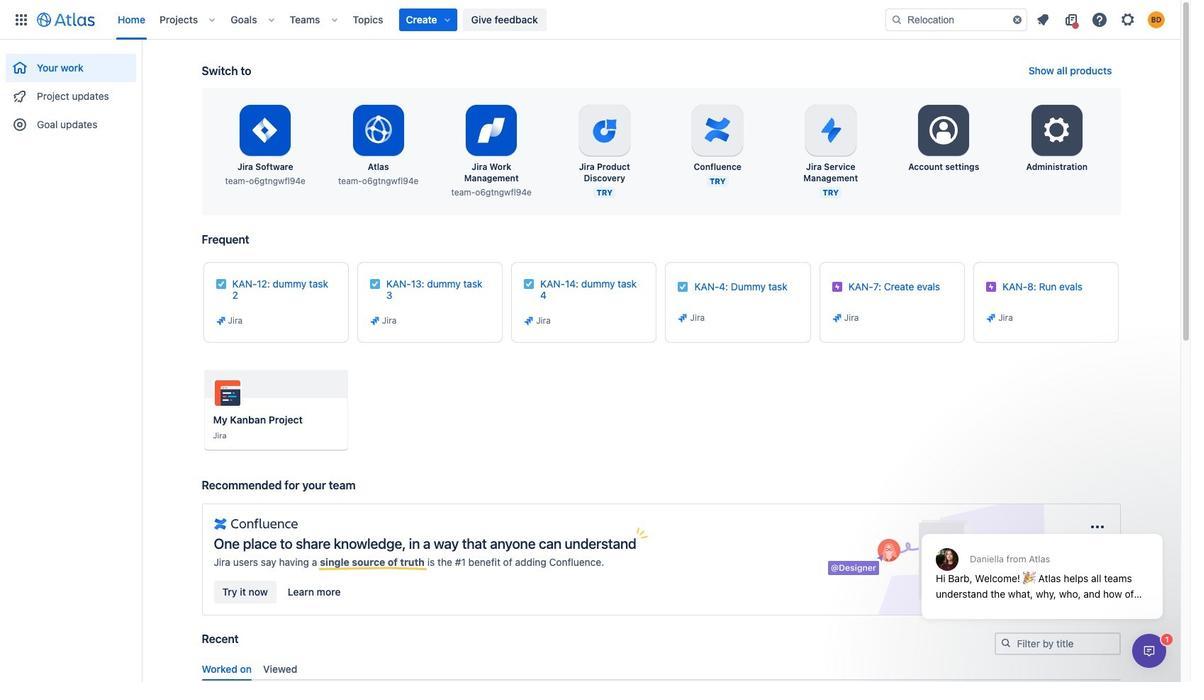 Task type: locate. For each thing, give the bounding box(es) containing it.
settings image
[[1120, 11, 1137, 28], [1040, 113, 1074, 147]]

switch to... image
[[13, 11, 30, 28]]

Search field
[[886, 8, 1027, 31]]

settings image
[[927, 113, 961, 147]]

search image
[[891, 14, 903, 25]]

account image
[[1148, 11, 1165, 28]]

jira image
[[677, 313, 689, 324], [986, 313, 997, 324], [215, 316, 227, 327], [369, 316, 381, 327]]

None search field
[[886, 8, 1027, 31]]

Filter by title field
[[996, 635, 1119, 654]]

banner
[[0, 0, 1181, 40]]

tab list
[[196, 658, 1126, 681]]

jira image
[[677, 313, 689, 324], [832, 313, 843, 324], [832, 313, 843, 324], [986, 313, 997, 324], [215, 316, 227, 327], [369, 316, 381, 327], [523, 316, 535, 327], [523, 316, 535, 327]]

0 horizontal spatial settings image
[[1040, 113, 1074, 147]]

dialog
[[915, 500, 1170, 630], [1132, 635, 1166, 669]]

1 vertical spatial settings image
[[1040, 113, 1074, 147]]

group
[[6, 40, 136, 143]]

1 horizontal spatial settings image
[[1120, 11, 1137, 28]]

confluence image
[[214, 516, 298, 533], [214, 516, 298, 533]]

cross-flow recommendation banner element
[[202, 479, 1121, 633]]

0 vertical spatial dialog
[[915, 500, 1170, 630]]

top element
[[9, 0, 886, 39]]



Task type: describe. For each thing, give the bounding box(es) containing it.
0 vertical spatial settings image
[[1120, 11, 1137, 28]]

notifications image
[[1034, 11, 1051, 28]]

help image
[[1091, 11, 1108, 28]]

1 vertical spatial dialog
[[1132, 635, 1166, 669]]

clear search session image
[[1012, 14, 1023, 25]]

search image
[[1000, 638, 1011, 649]]



Task type: vqa. For each thing, say whether or not it's contained in the screenshot.
CONFLUENCE image
yes



